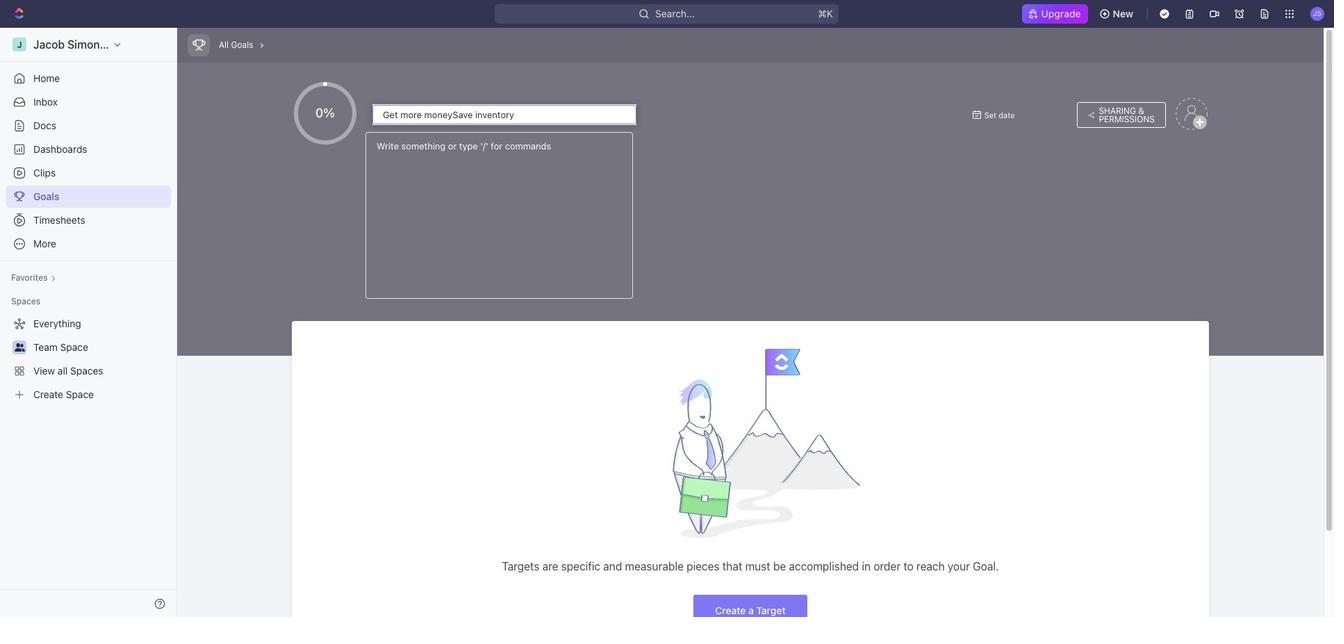 Task type: locate. For each thing, give the bounding box(es) containing it.
tree
[[6, 313, 171, 406]]

user group image
[[14, 343, 25, 352]]

tree inside sidebar navigation
[[6, 313, 171, 406]]

None text field
[[373, 105, 637, 124]]

sidebar navigation
[[0, 28, 180, 617]]



Task type: describe. For each thing, give the bounding box(es) containing it.
jacob simon's workspace, , element
[[13, 38, 26, 51]]



Task type: vqa. For each thing, say whether or not it's contained in the screenshot.
the search tasks... text box
no



